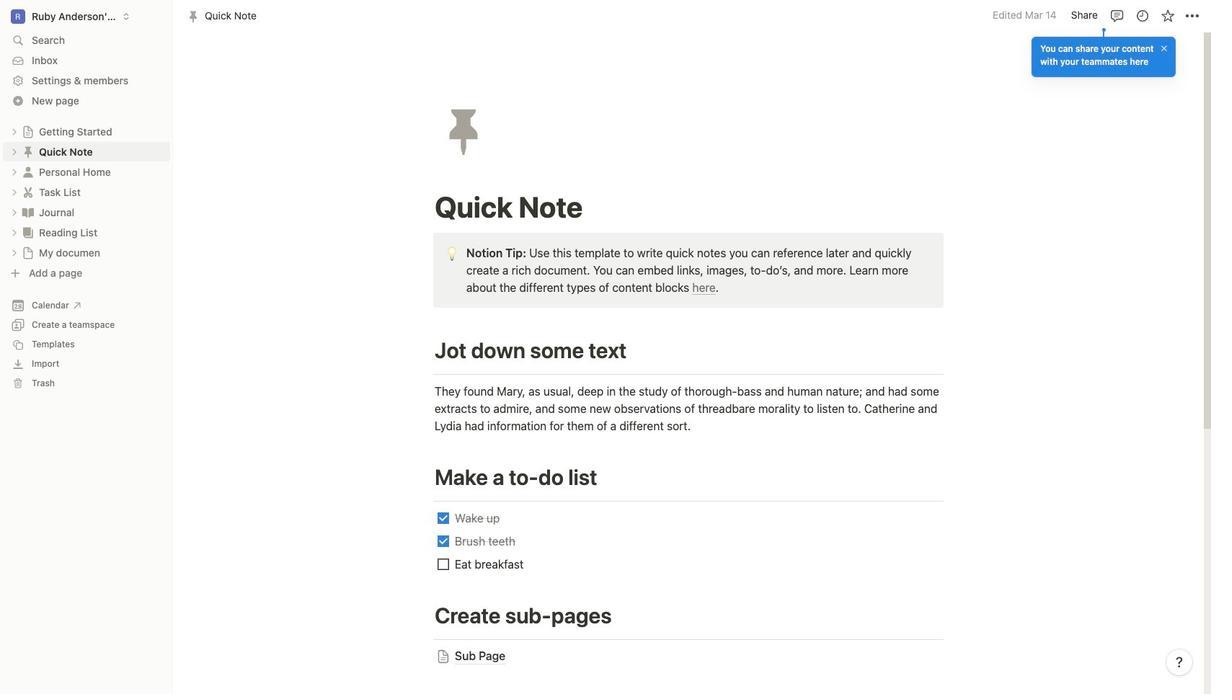 Task type: locate. For each thing, give the bounding box(es) containing it.
open image
[[10, 127, 19, 136], [10, 148, 19, 156], [10, 228, 19, 237]]

3 open image from the top
[[10, 208, 19, 217]]

1 vertical spatial open image
[[10, 148, 19, 156]]

2 vertical spatial open image
[[10, 228, 19, 237]]

0 vertical spatial open image
[[10, 127, 19, 136]]

1 open image from the top
[[10, 127, 19, 136]]

change page icon image
[[436, 102, 492, 159], [22, 125, 35, 138], [21, 145, 35, 159], [21, 165, 35, 179], [21, 185, 35, 199], [21, 205, 35, 220], [21, 225, 35, 240], [22, 246, 35, 259]]

note
[[434, 233, 944, 308]]

2 open image from the top
[[10, 188, 19, 197]]

favorite image
[[1161, 8, 1175, 23]]

open image
[[10, 168, 19, 176], [10, 188, 19, 197], [10, 208, 19, 217], [10, 249, 19, 257]]



Task type: describe. For each thing, give the bounding box(es) containing it.
3 open image from the top
[[10, 228, 19, 237]]

💡 image
[[445, 244, 459, 262]]

2 open image from the top
[[10, 148, 19, 156]]

updates image
[[1136, 8, 1150, 23]]

1 open image from the top
[[10, 168, 19, 176]]

4 open image from the top
[[10, 249, 19, 257]]

comments image
[[1111, 8, 1125, 23]]



Task type: vqa. For each thing, say whether or not it's contained in the screenshot.
CHANGE PAGE ICON
yes



